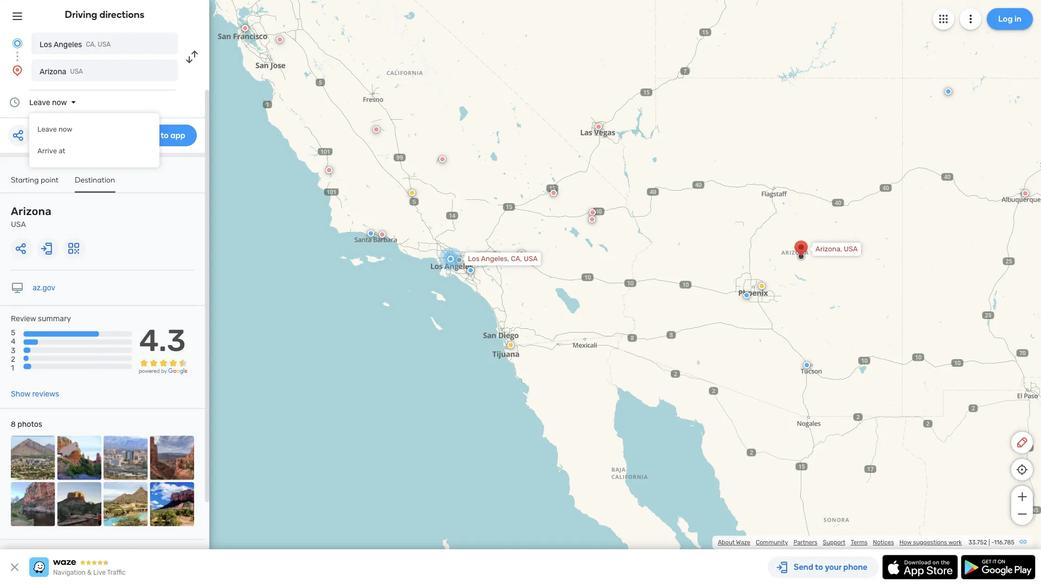 Task type: vqa. For each thing, say whether or not it's contained in the screenshot.
bottom "Jefferson"
no



Task type: describe. For each thing, give the bounding box(es) containing it.
az.gov link
[[33, 284, 55, 293]]

how suggestions work link
[[899, 539, 962, 547]]

zoom in image
[[1015, 491, 1029, 504]]

1 vertical spatial arizona
[[11, 205, 51, 218]]

location image
[[11, 64, 24, 77]]

terms
[[851, 539, 868, 547]]

driving directions
[[65, 9, 144, 20]]

image 7 of arizona, [missing %{city} value] image
[[104, 483, 148, 527]]

support link
[[823, 539, 845, 547]]

image 1 of arizona, [missing %{city} value] image
[[11, 436, 55, 480]]

0 horizontal spatial police image
[[467, 267, 474, 274]]

8
[[11, 420, 16, 429]]

live
[[93, 569, 106, 577]]

people
[[11, 549, 35, 558]]

ca, for angeles,
[[511, 255, 522, 263]]

leave now inside leave now "option"
[[37, 125, 72, 134]]

usa right the angeles,
[[524, 255, 538, 263]]

hazard image
[[507, 342, 514, 348]]

usa right arizona,
[[844, 245, 858, 253]]

4
[[11, 337, 16, 346]]

3
[[11, 346, 15, 355]]

summary
[[38, 314, 71, 323]]

los for angeles
[[40, 40, 52, 49]]

community
[[756, 539, 788, 547]]

about waze link
[[718, 539, 750, 547]]

also
[[37, 549, 51, 558]]

0 vertical spatial arizona usa
[[40, 67, 83, 76]]

driving
[[65, 9, 97, 20]]

az.gov
[[33, 284, 55, 293]]

usa down the starting point button
[[11, 220, 26, 229]]

search
[[53, 549, 77, 558]]

2
[[11, 355, 15, 364]]

0 vertical spatial leave now
[[29, 98, 67, 107]]

navigation
[[53, 569, 86, 577]]

image 3 of arizona, [missing %{city} value] image
[[104, 436, 148, 480]]

image 5 of arizona, [missing %{city} value] image
[[11, 483, 55, 527]]

now inside leave now "option"
[[59, 125, 72, 134]]

pencil image
[[1016, 437, 1029, 450]]

x image
[[8, 561, 21, 574]]

for
[[79, 549, 89, 558]]

destination
[[75, 175, 115, 184]]

work
[[948, 539, 962, 547]]

0 vertical spatial arizona
[[40, 67, 66, 76]]

1 horizontal spatial police image
[[945, 88, 952, 95]]

point
[[41, 175, 59, 184]]

8 photos
[[11, 420, 42, 429]]

arizona, usa
[[816, 245, 858, 253]]

leave now option
[[29, 119, 159, 140]]

terms link
[[851, 539, 868, 547]]

road closed image
[[277, 36, 283, 43]]

angeles
[[54, 40, 82, 49]]

arrive at
[[37, 147, 65, 155]]

1 vertical spatial police image
[[743, 292, 750, 299]]

0 vertical spatial now
[[52, 98, 67, 107]]

starting point
[[11, 175, 59, 184]]

destination button
[[75, 175, 115, 193]]



Task type: locate. For each thing, give the bounding box(es) containing it.
now
[[52, 98, 67, 107], [59, 125, 72, 134]]

people also search for
[[11, 549, 89, 558]]

now up at
[[59, 125, 72, 134]]

at
[[59, 147, 65, 155]]

image 6 of arizona, [missing %{city} value] image
[[57, 483, 101, 527]]

arizona down the starting point button
[[11, 205, 51, 218]]

ca, right the angeles,
[[511, 255, 522, 263]]

suggestions
[[913, 539, 947, 547]]

arizona,
[[816, 245, 842, 253]]

clock image
[[8, 96, 21, 109]]

arizona usa down the angeles
[[40, 67, 83, 76]]

zoom out image
[[1015, 508, 1029, 521]]

leave now
[[29, 98, 67, 107], [37, 125, 72, 134]]

4.3
[[139, 323, 186, 359]]

1 vertical spatial now
[[59, 125, 72, 134]]

accident image
[[456, 257, 463, 264]]

0 vertical spatial leave
[[29, 98, 50, 107]]

image 8 of arizona, [missing %{city} value] image
[[150, 483, 194, 527]]

1 vertical spatial leave
[[37, 125, 57, 134]]

1 vertical spatial ca,
[[511, 255, 522, 263]]

now up leave now "option"
[[52, 98, 67, 107]]

los
[[40, 40, 52, 49], [468, 255, 479, 263]]

partners link
[[794, 539, 817, 547]]

1 horizontal spatial hazard image
[[761, 285, 767, 292]]

about
[[718, 539, 735, 547]]

usa down driving directions
[[98, 41, 111, 48]]

0 horizontal spatial hazard image
[[409, 190, 415, 196]]

1 vertical spatial hazard image
[[761, 285, 767, 292]]

los right accident image
[[468, 255, 479, 263]]

review
[[11, 314, 36, 323]]

0 vertical spatial police image
[[945, 88, 952, 95]]

arrive
[[37, 147, 57, 155]]

0 vertical spatial hazard image
[[409, 190, 415, 196]]

ca, for angeles
[[86, 41, 96, 48]]

33.752 | -116.785
[[969, 539, 1015, 547]]

angeles,
[[481, 255, 509, 263]]

1 horizontal spatial police image
[[743, 292, 750, 299]]

directions
[[100, 9, 144, 20]]

leave now right clock image on the left
[[29, 98, 67, 107]]

show
[[11, 390, 30, 399]]

los for angeles,
[[468, 255, 479, 263]]

reviews
[[32, 390, 59, 399]]

arizona usa down the starting point button
[[11, 205, 51, 229]]

1 horizontal spatial ca,
[[511, 255, 522, 263]]

navigation & live traffic
[[53, 569, 125, 577]]

notices link
[[873, 539, 894, 547]]

show reviews
[[11, 390, 59, 399]]

|
[[989, 539, 990, 547]]

image 2 of arizona, [missing %{city} value] image
[[57, 436, 101, 480]]

los left the angeles
[[40, 40, 52, 49]]

-
[[991, 539, 994, 547]]

support
[[823, 539, 845, 547]]

how
[[899, 539, 912, 547]]

33.752
[[969, 539, 987, 547]]

starting
[[11, 175, 39, 184]]

notices
[[873, 539, 894, 547]]

arizona down the angeles
[[40, 67, 66, 76]]

usa inside los angeles ca, usa
[[98, 41, 111, 48]]

traffic
[[107, 569, 125, 577]]

los angeles, ca, usa
[[468, 255, 538, 263]]

current location image
[[11, 37, 24, 50]]

leave up arrive
[[37, 125, 57, 134]]

usa down los angeles ca, usa
[[70, 68, 83, 75]]

0 vertical spatial los
[[40, 40, 52, 49]]

0 horizontal spatial ca,
[[86, 41, 96, 48]]

1 horizontal spatial los
[[468, 255, 479, 263]]

arizona usa
[[40, 67, 83, 76], [11, 205, 51, 229]]

usa
[[98, 41, 111, 48], [70, 68, 83, 75], [11, 220, 26, 229], [844, 245, 858, 253], [524, 255, 538, 263]]

ca,
[[86, 41, 96, 48], [511, 255, 522, 263]]

5 4 3 2 1
[[11, 329, 16, 373]]

1
[[11, 364, 14, 373]]

computer image
[[11, 282, 24, 295]]

1 vertical spatial los
[[468, 255, 479, 263]]

ca, inside los angeles ca, usa
[[86, 41, 96, 48]]

police image
[[368, 230, 374, 237], [743, 292, 750, 299]]

waze
[[736, 539, 750, 547]]

partners
[[794, 539, 817, 547]]

leave now up arrive at
[[37, 125, 72, 134]]

ca, right the angeles
[[86, 41, 96, 48]]

1 vertical spatial police image
[[467, 267, 474, 274]]

arrive at option
[[29, 140, 159, 162]]

leave inside "option"
[[37, 125, 57, 134]]

review summary
[[11, 314, 71, 323]]

road closed image
[[593, 122, 600, 129], [373, 126, 380, 133], [439, 156, 446, 163], [326, 167, 332, 174], [550, 190, 557, 196], [1022, 190, 1029, 197], [589, 209, 596, 216], [587, 218, 593, 224], [379, 232, 386, 238], [521, 252, 528, 258]]

0 horizontal spatial police image
[[368, 230, 374, 237]]

leave right clock image on the left
[[29, 98, 50, 107]]

&
[[87, 569, 92, 577]]

link image
[[1019, 538, 1028, 547]]

about waze community partners support terms notices how suggestions work
[[718, 539, 962, 547]]

starting point button
[[11, 175, 59, 192]]

police image
[[945, 88, 952, 95], [467, 267, 474, 274]]

photos
[[18, 420, 42, 429]]

116.785
[[994, 539, 1015, 547]]

image 4 of arizona, [missing %{city} value] image
[[150, 436, 194, 480]]

1 vertical spatial leave now
[[37, 125, 72, 134]]

arizona
[[40, 67, 66, 76], [11, 205, 51, 218]]

leave
[[29, 98, 50, 107], [37, 125, 57, 134]]

0 vertical spatial police image
[[368, 230, 374, 237]]

1 vertical spatial arizona usa
[[11, 205, 51, 229]]

community link
[[756, 539, 788, 547]]

0 vertical spatial ca,
[[86, 41, 96, 48]]

0 horizontal spatial los
[[40, 40, 52, 49]]

hazard image
[[409, 190, 415, 196], [761, 285, 767, 292]]

los angeles ca, usa
[[40, 40, 111, 49]]

5
[[11, 329, 15, 338]]



